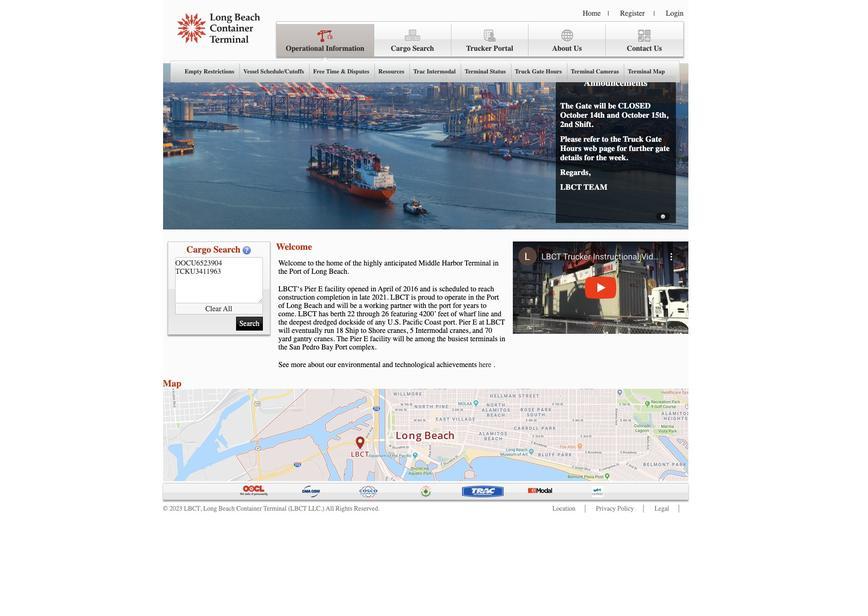 Task type: describe. For each thing, give the bounding box(es) containing it.
2 horizontal spatial pier
[[459, 318, 471, 327]]

0 vertical spatial e
[[318, 285, 323, 293]]

lbct's pier e facility opened in april of 2016 and is scheduled to reach construction completion in late 2021.  lbct is proud to operate in the port of long beach and will be a working partner with the port for years to come.  lbct has berth 22 through 26 featuring 4200' feet of wharf line and the deepest dredged dockside of any u.s. pacific coast port. pier e at lbct will eventually run 18 ship to shore cranes, 5 intermodal cranes, and 70 yard gantry cranes. the pier e facility will be among the busiest terminals in the san pedro bay port complex.
[[278, 285, 505, 352]]

register
[[620, 9, 645, 18]]

home
[[583, 9, 601, 18]]

and up "dredged"
[[324, 302, 335, 310]]

terminals
[[470, 335, 498, 343]]

berth
[[330, 310, 346, 318]]

portal
[[494, 44, 513, 53]]

with
[[413, 302, 426, 310]]

middle
[[419, 259, 440, 268]]

refer
[[583, 134, 600, 144]]

page
[[599, 144, 615, 153]]

lbct left has
[[298, 310, 317, 318]]

of up construction
[[303, 268, 310, 276]]

gate
[[655, 144, 670, 153]]

see more about our environmental and technological achievements here .
[[278, 361, 495, 369]]

will inside the gate will be closed october 14th and october 15th, 2nd shift.
[[594, 101, 606, 110]]

70
[[485, 327, 492, 335]]

proud
[[418, 293, 435, 302]]

in right the late
[[371, 285, 376, 293]]

truck gate hours
[[515, 68, 562, 75]]

among
[[415, 335, 435, 343]]

vessel schedule/cutoffs link
[[239, 61, 309, 82]]

busiest
[[448, 335, 468, 343]]

cameras
[[596, 68, 619, 75]]

completion
[[317, 293, 350, 302]]

more
[[291, 361, 306, 369]]

run
[[324, 327, 334, 335]]

hours inside operational information menu item
[[546, 68, 562, 75]]

to inside welcome to the home of the highly anticipated middle harbor terminal in the port of long beach.
[[308, 259, 314, 268]]

rights
[[335, 505, 352, 513]]

0 horizontal spatial is
[[411, 293, 416, 302]]

welcome for welcome to the home of the highly anticipated middle harbor terminal in the port of long beach.
[[278, 259, 306, 268]]

coast
[[425, 318, 441, 327]]

to right years
[[481, 302, 487, 310]]

terminal cameras
[[571, 68, 619, 75]]

15th,
[[651, 110, 668, 120]]

achievements
[[437, 361, 477, 369]]

4200'
[[419, 310, 436, 318]]

eventually
[[292, 327, 322, 335]]

long inside welcome to the home of the highly anticipated middle harbor terminal in the port of long beach.
[[311, 268, 327, 276]]

terminal status
[[465, 68, 506, 75]]

reach
[[478, 285, 494, 293]]

trucker portal
[[466, 44, 513, 53]]

will down come.
[[278, 327, 290, 335]]

privacy
[[596, 505, 616, 513]]

the up "week."
[[610, 134, 621, 144]]

1 vertical spatial facility
[[370, 335, 391, 343]]

highly
[[364, 259, 382, 268]]

1 vertical spatial search
[[213, 244, 240, 255]]

intermodal inside operational information menu item
[[427, 68, 456, 75]]

empty restrictions
[[185, 68, 234, 75]]

anticipated
[[384, 259, 417, 268]]

gantry
[[293, 335, 312, 343]]

0 horizontal spatial cargo search
[[186, 244, 240, 255]]

to right proud
[[437, 293, 443, 302]]

terminal for terminal status
[[465, 68, 488, 75]]

gate inside please refer to the truck gate hours web page for further gate details for the week.
[[645, 134, 662, 144]]

1 | from the left
[[608, 10, 609, 18]]

menu bar containing operational information
[[170, 21, 684, 82]]

vessel
[[243, 68, 259, 75]]

port.
[[443, 318, 457, 327]]

the left the home
[[316, 259, 325, 268]]

contact us link
[[606, 24, 683, 57]]

in left the late
[[352, 293, 358, 302]]

the left san
[[278, 343, 287, 352]]

in inside welcome to the home of the highly anticipated middle harbor terminal in the port of long beach.
[[493, 259, 499, 268]]

restrictions
[[204, 68, 234, 75]]

.
[[493, 361, 495, 369]]

the inside the gate will be closed october 14th and october 15th, 2nd shift.
[[560, 101, 573, 110]]

the gate will be closed october 14th and october 15th, 2nd shift.
[[560, 101, 668, 129]]

lbct up featuring
[[390, 293, 409, 302]]

shift.
[[575, 120, 593, 129]]

login link
[[666, 9, 684, 18]]

long inside lbct's pier e facility opened in april of 2016 and is scheduled to reach construction completion in late 2021.  lbct is proud to operate in the port of long beach and will be a working partner with the port for years to come.  lbct has berth 22 through 26 featuring 4200' feet of wharf line and the deepest dredged dockside of any u.s. pacific coast port. pier e at lbct will eventually run 18 ship to shore cranes, 5 intermodal cranes, and 70 yard gantry cranes. the pier e facility will be among the busiest terminals in the san pedro bay port complex.
[[286, 302, 302, 310]]

login
[[666, 9, 684, 18]]

in right 70
[[500, 335, 505, 343]]

trac
[[413, 68, 425, 75]]

clear all button
[[175, 304, 263, 315]]

2 cranes, from the left
[[450, 327, 471, 335]]

us for contact us
[[654, 44, 662, 53]]

ship
[[345, 327, 359, 335]]

welcome for welcome
[[276, 242, 312, 252]]

the up yard
[[278, 318, 287, 327]]

pacific
[[403, 318, 423, 327]]

2016
[[403, 285, 418, 293]]

shore
[[368, 327, 386, 335]]

1 vertical spatial port
[[487, 293, 499, 302]]

&
[[341, 68, 346, 75]]

cargo search link
[[374, 24, 451, 57]]

of down "lbct's"
[[278, 302, 285, 310]]

regards,​
[[560, 168, 590, 177]]

cargo inside menu bar
[[391, 44, 411, 53]]

2021.
[[372, 293, 389, 302]]

the left "week."
[[596, 153, 607, 162]]

lbct,
[[184, 505, 202, 513]]

terminal cameras link
[[566, 61, 623, 82]]

dredged
[[313, 318, 337, 327]]

our
[[326, 361, 336, 369]]

the left highly on the top left
[[353, 259, 362, 268]]

0 horizontal spatial map
[[163, 378, 181, 389]]

trucker portal link
[[451, 24, 529, 57]]

terminal for terminal map
[[628, 68, 651, 75]]

announcements
[[584, 78, 647, 88]]

lbct down regards,​
[[560, 182, 582, 192]]

0 horizontal spatial cargo
[[186, 244, 211, 255]]

terminal map link
[[623, 61, 669, 82]]

1 october from the left
[[560, 110, 588, 120]]

legal
[[654, 505, 669, 513]]

home
[[326, 259, 343, 268]]

information
[[326, 44, 364, 53]]

feet
[[438, 310, 449, 318]]

late
[[359, 293, 370, 302]]

through
[[357, 310, 380, 318]]

be inside the gate will be closed october 14th and october 15th, 2nd shift.
[[608, 101, 616, 110]]

18
[[336, 327, 343, 335]]

please
[[560, 134, 581, 144]]

about us link
[[529, 24, 606, 57]]

the left port
[[428, 302, 437, 310]]

partner
[[390, 302, 411, 310]]

us for about us
[[574, 44, 582, 53]]

to left reach
[[471, 285, 476, 293]]

vessel schedule/cutoffs
[[243, 68, 304, 75]]

2 | from the left
[[654, 10, 655, 18]]

schedule/cutoffs
[[260, 68, 304, 75]]

and left technological
[[382, 361, 393, 369]]

wharf
[[459, 310, 476, 318]]

home link
[[583, 9, 601, 18]]

© 2023 lbct, long beach container terminal (lbct llc.) all rights reserved.
[[163, 505, 380, 513]]

status
[[490, 68, 506, 75]]

featuring
[[391, 310, 417, 318]]

operational information menu item
[[170, 24, 679, 82]]

1 cranes, from the left
[[387, 327, 408, 335]]

truck inside truck gate hours link
[[515, 68, 530, 75]]

of right the home
[[345, 259, 351, 268]]



Task type: locate. For each thing, give the bounding box(es) containing it.
0 horizontal spatial long
[[203, 505, 217, 513]]

menu bar
[[170, 21, 684, 82]]

team
[[584, 182, 607, 192]]

0 vertical spatial port
[[289, 268, 302, 276]]

beach.
[[329, 268, 349, 276]]

empty
[[185, 68, 202, 75]]

week.
[[609, 153, 628, 162]]

1 horizontal spatial gate
[[575, 101, 592, 110]]

in right operate
[[468, 293, 474, 302]]

| left login link
[[654, 10, 655, 18]]

resources link
[[374, 61, 409, 82]]

the up "lbct's"
[[278, 268, 287, 276]]

complex.
[[349, 343, 377, 352]]

lbct right at
[[486, 318, 505, 327]]

cranes, down wharf at the bottom right of page
[[450, 327, 471, 335]]

0 vertical spatial search
[[412, 44, 434, 53]]

terminal
[[465, 68, 488, 75], [571, 68, 594, 75], [628, 68, 651, 75], [465, 259, 491, 268], [263, 505, 287, 513]]

search up enter container numbers and/ or booking numbers. text field
[[213, 244, 240, 255]]

2 horizontal spatial for
[[617, 144, 627, 153]]

terminal map
[[628, 68, 665, 75]]

0 horizontal spatial gate
[[532, 68, 544, 75]]

1 vertical spatial be
[[350, 302, 357, 310]]

about
[[308, 361, 324, 369]]

here link
[[479, 361, 491, 369]]

0 vertical spatial pier
[[304, 285, 316, 293]]

facility down any
[[370, 335, 391, 343]]

pier down dockside
[[350, 335, 362, 343]]

gate down 15th,
[[645, 134, 662, 144]]

and right 2016
[[420, 285, 430, 293]]

1 vertical spatial hours
[[560, 144, 581, 153]]

to
[[602, 134, 608, 144], [308, 259, 314, 268], [471, 285, 476, 293], [437, 293, 443, 302], [481, 302, 487, 310], [361, 327, 366, 335]]

Enter container numbers and/ or booking numbers. text field
[[175, 257, 263, 304]]

(lbct
[[288, 505, 307, 513]]

2 horizontal spatial be
[[608, 101, 616, 110]]

truck
[[515, 68, 530, 75], [623, 134, 643, 144]]

will left a
[[337, 302, 348, 310]]

1 vertical spatial gate
[[575, 101, 592, 110]]

clear all
[[205, 305, 232, 313]]

intermodal
[[427, 68, 456, 75], [416, 327, 448, 335]]

14th and
[[590, 110, 620, 120]]

empty restrictions link
[[180, 61, 239, 82]]

1 horizontal spatial cargo
[[391, 44, 411, 53]]

1 vertical spatial long
[[286, 302, 302, 310]]

us right the about
[[574, 44, 582, 53]]

beach left container
[[218, 505, 235, 513]]

for right details
[[584, 153, 594, 162]]

hours left web at the top of page
[[560, 144, 581, 153]]

5
[[410, 327, 414, 335]]

0 vertical spatial cargo
[[391, 44, 411, 53]]

gate up shift.
[[575, 101, 592, 110]]

2 horizontal spatial port
[[487, 293, 499, 302]]

2 vertical spatial port
[[335, 343, 347, 352]]

e up has
[[318, 285, 323, 293]]

bay
[[321, 343, 333, 352]]

long right lbct,
[[203, 505, 217, 513]]

of left 2016
[[395, 285, 401, 293]]

0 horizontal spatial facility
[[325, 285, 345, 293]]

1 horizontal spatial search
[[412, 44, 434, 53]]

october left 15th,
[[622, 110, 649, 120]]

truck right status
[[515, 68, 530, 75]]

e
[[318, 285, 323, 293], [473, 318, 477, 327], [364, 335, 368, 343]]

2 horizontal spatial long
[[311, 268, 327, 276]]

hours inside please refer to the truck gate hours web page for further gate details for the week.
[[560, 144, 581, 153]]

0 vertical spatial intermodal
[[427, 68, 456, 75]]

the right the run at bottom
[[337, 335, 348, 343]]

1 vertical spatial cargo search
[[186, 244, 240, 255]]

2 horizontal spatial e
[[473, 318, 477, 327]]

1 horizontal spatial cranes,
[[450, 327, 471, 335]]

the up 2nd
[[560, 101, 573, 110]]

22
[[347, 310, 355, 318]]

privacy policy
[[596, 505, 634, 513]]

and left 70
[[472, 327, 483, 335]]

None submit
[[236, 317, 263, 331]]

pedro
[[302, 343, 319, 352]]

the
[[560, 101, 573, 110], [337, 335, 348, 343]]

will down announcements
[[594, 101, 606, 110]]

0 horizontal spatial e
[[318, 285, 323, 293]]

all right the 'clear'
[[223, 305, 232, 313]]

terminal left "cameras"
[[571, 68, 594, 75]]

trucker
[[466, 44, 492, 53]]

about us
[[552, 44, 582, 53]]

us right contact
[[654, 44, 662, 53]]

terminal left status
[[465, 68, 488, 75]]

2 vertical spatial be
[[406, 335, 413, 343]]

0 horizontal spatial search
[[213, 244, 240, 255]]

0 vertical spatial long
[[311, 268, 327, 276]]

port up line
[[487, 293, 499, 302]]

0 horizontal spatial truck
[[515, 68, 530, 75]]

long down "lbct's"
[[286, 302, 302, 310]]

to inside please refer to the truck gate hours web page for further gate details for the week.
[[602, 134, 608, 144]]

0 vertical spatial the
[[560, 101, 573, 110]]

technological
[[395, 361, 435, 369]]

beach inside lbct's pier e facility opened in april of 2016 and is scheduled to reach construction completion in late 2021.  lbct is proud to operate in the port of long beach and will be a working partner with the port for years to come.  lbct has berth 22 through 26 featuring 4200' feet of wharf line and the deepest dredged dockside of any u.s. pacific coast port. pier e at lbct will eventually run 18 ship to shore cranes, 5 intermodal cranes, and 70 yard gantry cranes. the pier e facility will be among the busiest terminals in the san pedro bay port complex.
[[304, 302, 322, 310]]

cargo search up enter container numbers and/ or booking numbers. text field
[[186, 244, 240, 255]]

long left beach. at the top left of page
[[311, 268, 327, 276]]

2 vertical spatial pier
[[350, 335, 362, 343]]

0 horizontal spatial us
[[574, 44, 582, 53]]

dockside
[[339, 318, 365, 327]]

gate
[[532, 68, 544, 75], [575, 101, 592, 110], [645, 134, 662, 144]]

1 horizontal spatial pier
[[350, 335, 362, 343]]

port
[[439, 302, 451, 310]]

october
[[560, 110, 588, 120], [622, 110, 649, 120]]

in up reach
[[493, 259, 499, 268]]

0 horizontal spatial port
[[289, 268, 302, 276]]

operational information
[[286, 44, 364, 53]]

1 vertical spatial map
[[163, 378, 181, 389]]

0 horizontal spatial be
[[350, 302, 357, 310]]

pier right "lbct's"
[[304, 285, 316, 293]]

resources
[[378, 68, 404, 75]]

terminal right harbor
[[465, 259, 491, 268]]

1 horizontal spatial truck
[[623, 134, 643, 144]]

search up trac
[[412, 44, 434, 53]]

opened
[[347, 285, 369, 293]]

and
[[420, 285, 430, 293], [324, 302, 335, 310], [491, 310, 501, 318], [472, 327, 483, 335], [382, 361, 393, 369]]

1 horizontal spatial be
[[406, 335, 413, 343]]

1 vertical spatial e
[[473, 318, 477, 327]]

1 vertical spatial pier
[[459, 318, 471, 327]]

u.s.
[[388, 318, 401, 327]]

time
[[326, 68, 339, 75]]

2023
[[169, 505, 182, 513]]

the inside lbct's pier e facility opened in april of 2016 and is scheduled to reach construction completion in late 2021.  lbct is proud to operate in the port of long beach and will be a working partner with the port for years to come.  lbct has berth 22 through 26 featuring 4200' feet of wharf line and the deepest dredged dockside of any u.s. pacific coast port. pier e at lbct will eventually run 18 ship to shore cranes, 5 intermodal cranes, and 70 yard gantry cranes. the pier e facility will be among the busiest terminals in the san pedro bay port complex.
[[337, 335, 348, 343]]

0 horizontal spatial |
[[608, 10, 609, 18]]

truck inside please refer to the truck gate hours web page for further gate details for the week.
[[623, 134, 643, 144]]

truck up "week."
[[623, 134, 643, 144]]

e left at
[[473, 318, 477, 327]]

1 horizontal spatial beach
[[304, 302, 322, 310]]

1 us from the left
[[574, 44, 582, 53]]

april
[[378, 285, 393, 293]]

be
[[608, 101, 616, 110], [350, 302, 357, 310], [406, 335, 413, 343]]

to right refer
[[602, 134, 608, 144]]

cargo up enter container numbers and/ or booking numbers. text field
[[186, 244, 211, 255]]

for
[[617, 144, 627, 153], [584, 153, 594, 162], [453, 302, 461, 310]]

0 vertical spatial be
[[608, 101, 616, 110]]

port inside welcome to the home of the highly anticipated middle harbor terminal in the port of long beach.
[[289, 268, 302, 276]]

0 vertical spatial gate
[[532, 68, 544, 75]]

2 october from the left
[[622, 110, 649, 120]]

1 horizontal spatial the
[[560, 101, 573, 110]]

container
[[236, 505, 262, 513]]

october up please
[[560, 110, 588, 120]]

1 vertical spatial cargo
[[186, 244, 211, 255]]

2 us from the left
[[654, 44, 662, 53]]

1 horizontal spatial facility
[[370, 335, 391, 343]]

terminal inside welcome to the home of the highly anticipated middle harbor terminal in the port of long beach.
[[465, 259, 491, 268]]

2 vertical spatial gate
[[645, 134, 662, 144]]

intermodal down 4200'
[[416, 327, 448, 335]]

of right feet
[[451, 310, 457, 318]]

the
[[610, 134, 621, 144], [596, 153, 607, 162], [316, 259, 325, 268], [353, 259, 362, 268], [278, 268, 287, 276], [476, 293, 485, 302], [428, 302, 437, 310], [278, 318, 287, 327], [437, 335, 446, 343], [278, 343, 287, 352]]

here
[[479, 361, 491, 369]]

all right llc.)
[[326, 505, 334, 513]]

0 horizontal spatial pier
[[304, 285, 316, 293]]

0 horizontal spatial cranes,
[[387, 327, 408, 335]]

gate right status
[[532, 68, 544, 75]]

gate inside the gate will be closed october 14th and october 15th, 2nd shift.
[[575, 101, 592, 110]]

trac intermodal link
[[409, 61, 460, 82]]

port up "lbct's"
[[289, 268, 302, 276]]

truck gate hours link
[[510, 61, 566, 82]]

is left scheduled
[[432, 285, 437, 293]]

1 horizontal spatial october
[[622, 110, 649, 120]]

further
[[629, 144, 654, 153]]

please refer to the truck gate hours web page for further gate details for the week.
[[560, 134, 670, 162]]

to right ship
[[361, 327, 366, 335]]

free time & disputes link
[[309, 61, 374, 82]]

all inside button
[[223, 305, 232, 313]]

1 vertical spatial all
[[326, 505, 334, 513]]

cranes,
[[387, 327, 408, 335], [450, 327, 471, 335]]

1 horizontal spatial cargo search
[[391, 44, 434, 53]]

gate inside operational information menu item
[[532, 68, 544, 75]]

0 vertical spatial hours
[[546, 68, 562, 75]]

1 vertical spatial intermodal
[[416, 327, 448, 335]]

will
[[594, 101, 606, 110], [337, 302, 348, 310], [278, 327, 290, 335], [393, 335, 404, 343]]

cargo search up trac
[[391, 44, 434, 53]]

welcome
[[276, 242, 312, 252], [278, 259, 306, 268]]

is left proud
[[411, 293, 416, 302]]

will left '5'
[[393, 335, 404, 343]]

to left the home
[[308, 259, 314, 268]]

reserved.
[[354, 505, 380, 513]]

gate for truck
[[532, 68, 544, 75]]

operational information link
[[277, 24, 374, 57]]

0 horizontal spatial october
[[560, 110, 588, 120]]

free time & disputes
[[313, 68, 369, 75]]

terminal for terminal cameras
[[571, 68, 594, 75]]

the right among
[[437, 335, 446, 343]]

0 vertical spatial facility
[[325, 285, 345, 293]]

1 horizontal spatial map
[[653, 68, 665, 75]]

1 horizontal spatial long
[[286, 302, 302, 310]]

0 vertical spatial truck
[[515, 68, 530, 75]]

0 horizontal spatial all
[[223, 305, 232, 313]]

1 vertical spatial the
[[337, 335, 348, 343]]

| right home link
[[608, 10, 609, 18]]

0 vertical spatial beach
[[304, 302, 322, 310]]

and right line
[[491, 310, 501, 318]]

terminal down contact
[[628, 68, 651, 75]]

port right bay
[[335, 343, 347, 352]]

cranes, left '5'
[[387, 327, 408, 335]]

©
[[163, 505, 168, 513]]

terminal left (lbct
[[263, 505, 287, 513]]

deepest
[[289, 318, 311, 327]]

hours down the about
[[546, 68, 562, 75]]

0 vertical spatial map
[[653, 68, 665, 75]]

beach
[[304, 302, 322, 310], [218, 505, 235, 513]]

pier right port.
[[459, 318, 471, 327]]

be left the closed
[[608, 101, 616, 110]]

facility down beach. at the top left of page
[[325, 285, 345, 293]]

1 horizontal spatial us
[[654, 44, 662, 53]]

cargo up resources
[[391, 44, 411, 53]]

1 vertical spatial welcome
[[278, 259, 306, 268]]

terminal status link
[[460, 61, 510, 82]]

1 horizontal spatial for
[[584, 153, 594, 162]]

beach up "dredged"
[[304, 302, 322, 310]]

welcome inside welcome to the home of the highly anticipated middle harbor terminal in the port of long beach.
[[278, 259, 306, 268]]

map inside operational information menu item
[[653, 68, 665, 75]]

1 vertical spatial beach
[[218, 505, 235, 513]]

policy
[[617, 505, 634, 513]]

0 vertical spatial cargo search
[[391, 44, 434, 53]]

of
[[345, 259, 351, 268], [303, 268, 310, 276], [395, 285, 401, 293], [278, 302, 285, 310], [451, 310, 457, 318], [367, 318, 373, 327]]

0 vertical spatial all
[[223, 305, 232, 313]]

2 vertical spatial long
[[203, 505, 217, 513]]

be left a
[[350, 302, 357, 310]]

1 horizontal spatial port
[[335, 343, 347, 352]]

0 vertical spatial welcome
[[276, 242, 312, 252]]

1 horizontal spatial all
[[326, 505, 334, 513]]

1 horizontal spatial e
[[364, 335, 368, 343]]

2 horizontal spatial gate
[[645, 134, 662, 144]]

0 horizontal spatial for
[[453, 302, 461, 310]]

hours
[[546, 68, 562, 75], [560, 144, 581, 153]]

intermodal inside lbct's pier e facility opened in april of 2016 and is scheduled to reach construction completion in late 2021.  lbct is proud to operate in the port of long beach and will be a working partner with the port for years to come.  lbct has berth 22 through 26 featuring 4200' feet of wharf line and the deepest dredged dockside of any u.s. pacific coast port. pier e at lbct will eventually run 18 ship to shore cranes, 5 intermodal cranes, and 70 yard gantry cranes. the pier e facility will be among the busiest terminals in the san pedro bay port complex.
[[416, 327, 448, 335]]

26
[[381, 310, 389, 318]]

environmental
[[338, 361, 381, 369]]

for right 'page'
[[617, 144, 627, 153]]

be left among
[[406, 335, 413, 343]]

for inside lbct's pier e facility opened in april of 2016 and is scheduled to reach construction completion in late 2021.  lbct is proud to operate in the port of long beach and will be a working partner with the port for years to come.  lbct has berth 22 through 26 featuring 4200' feet of wharf line and the deepest dredged dockside of any u.s. pacific coast port. pier e at lbct will eventually run 18 ship to shore cranes, 5 intermodal cranes, and 70 yard gantry cranes. the pier e facility will be among the busiest terminals in the san pedro bay port complex.
[[453, 302, 461, 310]]

intermodal right trac
[[427, 68, 456, 75]]

1 horizontal spatial |
[[654, 10, 655, 18]]

for right port
[[453, 302, 461, 310]]

0 horizontal spatial beach
[[218, 505, 235, 513]]

construction
[[278, 293, 315, 302]]

2 vertical spatial e
[[364, 335, 368, 343]]

e left the shore
[[364, 335, 368, 343]]

of left any
[[367, 318, 373, 327]]

1 horizontal spatial is
[[432, 285, 437, 293]]

about
[[552, 44, 572, 53]]

gate for the
[[575, 101, 592, 110]]

2nd
[[560, 120, 573, 129]]

the up line
[[476, 293, 485, 302]]

0 horizontal spatial the
[[337, 335, 348, 343]]

1 vertical spatial truck
[[623, 134, 643, 144]]



Task type: vqa. For each thing, say whether or not it's contained in the screenshot.
the Help
no



